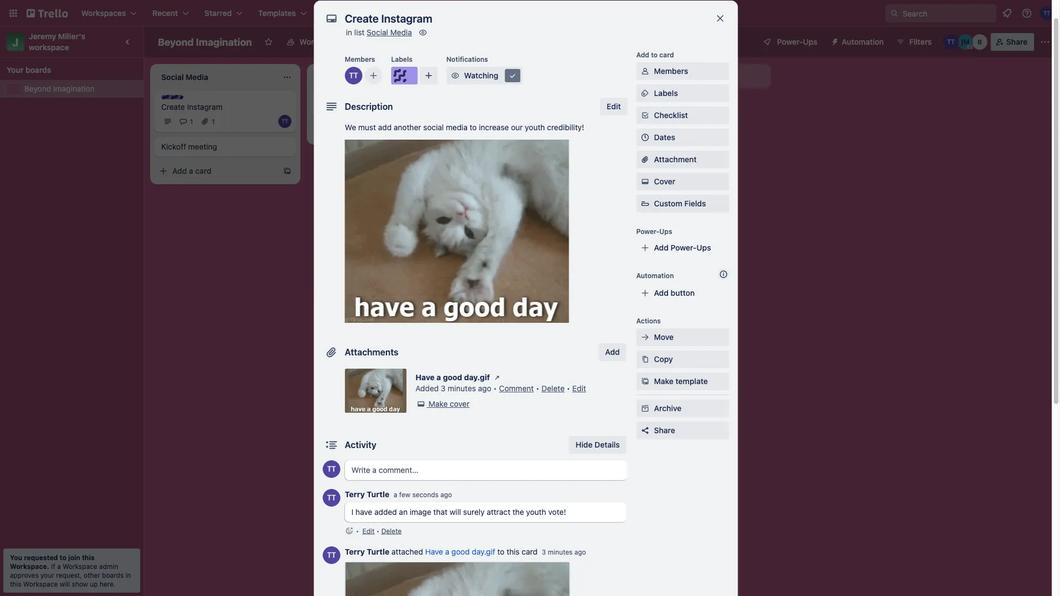 Task type: describe. For each thing, give the bounding box(es) containing it.
ago inside terry turtle attached have a good day.gif to this card 3 minutes ago
[[575, 549, 586, 557]]

add another list
[[641, 72, 699, 81]]

workspace inside "button"
[[300, 37, 340, 46]]

other
[[84, 572, 100, 579]]

custom fields
[[654, 199, 706, 209]]

add button button
[[637, 285, 729, 302]]

watching
[[464, 71, 499, 80]]

1 vertical spatial power-ups
[[637, 228, 673, 236]]

imagination inside 'link'
[[53, 84, 95, 93]]

custom fields button
[[637, 199, 729, 210]]

Board name text field
[[152, 33, 258, 51]]

rubyanndersson (rubyanndersson) image
[[973, 34, 988, 50]]

we must add another social media to increase our youth credibility!
[[345, 123, 585, 132]]

button
[[671, 289, 695, 298]]

1 vertical spatial day.gif
[[472, 548, 496, 557]]

have a good day.gif
[[416, 373, 490, 383]]

create button
[[320, 4, 358, 22]]

hide details link
[[569, 437, 627, 454]]

sm image down the notifications
[[450, 70, 461, 81]]

add left we
[[329, 127, 344, 136]]

1 horizontal spatial will
[[450, 508, 461, 517]]

instagram
[[187, 102, 223, 112]]

hide details
[[576, 441, 620, 450]]

approves
[[10, 572, 39, 579]]

automation inside button
[[842, 37, 884, 46]]

sm image for checklist
[[640, 110, 651, 121]]

archive link
[[637, 400, 729, 418]]

archive
[[654, 404, 682, 413]]

0 horizontal spatial share button
[[637, 422, 729, 440]]

2 vertical spatial terry turtle (terryturtle) image
[[323, 490, 341, 507]]

in inside if a workspace admin approves your request, other boards in this workspace will show up here.
[[126, 572, 131, 579]]

sm image inside cover link
[[640, 176, 651, 188]]

automation button
[[827, 33, 891, 51]]

0 vertical spatial good
[[443, 373, 462, 383]]

1 horizontal spatial in
[[346, 28, 352, 37]]

0 vertical spatial delete link
[[542, 384, 565, 394]]

minutes inside terry turtle attached have a good day.gif to this card 3 minutes ago
[[548, 549, 573, 557]]

image
[[410, 508, 432, 517]]

thoughts thinking
[[318, 96, 360, 112]]

this inside you requested to join this workspace.
[[82, 554, 95, 562]]

0 vertical spatial share button
[[991, 33, 1035, 51]]

to up add another list
[[651, 51, 658, 59]]

add down add to card at top
[[641, 72, 655, 81]]

sm image up comment link
[[492, 373, 503, 384]]

details
[[595, 441, 620, 450]]

sm image for labels
[[640, 88, 651, 99]]

vote!
[[549, 508, 566, 517]]

surely
[[463, 508, 485, 517]]

open information menu image
[[1022, 8, 1033, 19]]

a inside if a workspace admin approves your request, other boards in this workspace will show up here.
[[57, 563, 61, 571]]

2 vertical spatial workspace
[[23, 581, 58, 588]]

sm image inside members link
[[640, 66, 651, 77]]

template
[[676, 377, 708, 386]]

power-ups button
[[755, 33, 825, 51]]

media
[[446, 123, 468, 132]]

workspace
[[29, 43, 69, 52]]

0 vertical spatial add a card
[[329, 127, 368, 136]]

beyond inside board name text box
[[158, 36, 194, 48]]

your
[[7, 65, 23, 75]]

1 vertical spatial add a card
[[172, 167, 212, 176]]

to right media
[[470, 123, 477, 132]]

create for create
[[327, 9, 351, 18]]

star or unstar board image
[[264, 38, 273, 46]]

cover
[[654, 177, 676, 186]]

0 vertical spatial youth
[[525, 123, 545, 132]]

our
[[511, 123, 523, 132]]

1 horizontal spatial create from template… image
[[440, 127, 449, 136]]

admin
[[99, 563, 118, 571]]

show menu image
[[1040, 36, 1051, 48]]

requested
[[24, 554, 58, 562]]

kickoff
[[161, 142, 186, 151]]

color: bold red, title: "thoughts" element
[[318, 95, 360, 103]]

power- inside button
[[777, 37, 803, 46]]

terry turtle a few seconds ago
[[345, 491, 452, 500]]

workspace.
[[10, 563, 49, 571]]

0 horizontal spatial edit
[[363, 528, 375, 536]]

members link
[[637, 63, 729, 80]]

add another list button
[[621, 64, 771, 88]]

thinking
[[318, 102, 349, 112]]

edit • delete
[[363, 528, 402, 536]]

a down kickoff meeting
[[189, 167, 193, 176]]

up
[[90, 581, 98, 588]]

visible
[[342, 37, 366, 46]]

add down kickoff
[[172, 167, 187, 176]]

cover link
[[637, 173, 729, 191]]

0 vertical spatial day.gif
[[464, 373, 490, 383]]

boards inside your boards with 1 items 'element'
[[25, 65, 51, 75]]

kickoff meeting
[[161, 142, 217, 151]]

workspace visible
[[300, 37, 366, 46]]

filters button
[[893, 33, 936, 51]]

0 vertical spatial list
[[354, 28, 365, 37]]

that
[[434, 508, 448, 517]]

credibility!
[[547, 123, 585, 132]]

make cover link
[[416, 399, 470, 410]]

2 vertical spatial power-
[[671, 244, 697, 253]]

2 vertical spatial ups
[[697, 244, 711, 253]]

add button
[[599, 344, 627, 362]]

r
[[978, 38, 983, 46]]

terry for attached
[[345, 548, 365, 557]]

in list social media
[[346, 28, 412, 37]]

add to card
[[637, 51, 674, 59]]

1 vertical spatial labels
[[654, 89, 678, 98]]

copy link
[[637, 351, 729, 369]]

add a card button for the left create from template… 'image'
[[155, 162, 278, 180]]

1 vertical spatial edit link
[[363, 528, 375, 536]]

social
[[367, 28, 388, 37]]

if a workspace admin approves your request, other boards in this workspace will show up here.
[[10, 563, 131, 588]]

description
[[345, 102, 393, 112]]

3 inside terry turtle attached have a good day.gif to this card 3 minutes ago
[[542, 549, 546, 557]]

j
[[12, 35, 19, 48]]

add members to card image
[[369, 70, 378, 81]]

1 vertical spatial automation
[[637, 272, 674, 280]]

boards inside if a workspace admin approves your request, other boards in this workspace will show up here.
[[102, 572, 124, 579]]

beyond inside beyond imagination 'link'
[[24, 84, 51, 93]]

0 horizontal spatial delete link
[[382, 528, 402, 536]]

2 1 from the left
[[212, 118, 215, 125]]

make for make cover
[[429, 400, 448, 409]]

ago inside "terry turtle a few seconds ago"
[[441, 492, 452, 499]]

comment link
[[499, 384, 534, 394]]

card up add another list
[[660, 51, 674, 59]]

add power-ups
[[654, 244, 711, 253]]

have
[[356, 508, 372, 517]]

0 vertical spatial have
[[416, 373, 435, 383]]

1 vertical spatial ups
[[660, 228, 673, 236]]

1 horizontal spatial delete
[[542, 384, 565, 394]]

Search field
[[899, 5, 996, 22]]

2 horizontal spatial terry turtle (terryturtle) image
[[345, 67, 363, 85]]

added
[[375, 508, 397, 517]]

social
[[423, 123, 444, 132]]

a few seconds ago link
[[394, 492, 452, 499]]

make cover
[[429, 400, 470, 409]]

show
[[72, 581, 88, 588]]

0 horizontal spatial members
[[345, 56, 375, 63]]

you
[[10, 554, 22, 562]]

imagination inside board name text box
[[196, 36, 252, 48]]

add a card button for middle create from template… 'image'
[[312, 123, 435, 140]]

thinking link
[[318, 102, 446, 113]]

0 vertical spatial minutes
[[448, 384, 476, 394]]

0 vertical spatial edit link
[[573, 384, 586, 394]]

1 horizontal spatial color: purple, title: none image
[[391, 67, 418, 85]]

search image
[[890, 9, 899, 18]]

media
[[390, 28, 412, 37]]

back to home image
[[27, 4, 68, 22]]

0 vertical spatial ago
[[478, 384, 492, 394]]

move
[[654, 333, 674, 342]]

terry for a
[[345, 491, 365, 500]]

activity
[[345, 440, 377, 451]]

cover
[[450, 400, 470, 409]]

create instagram
[[161, 102, 223, 112]]



Task type: locate. For each thing, give the bounding box(es) containing it.
2 horizontal spatial create from template… image
[[597, 101, 605, 109]]

a up added
[[437, 373, 441, 383]]

you requested to join this workspace.
[[10, 554, 95, 571]]

0 horizontal spatial color: purple, title: none image
[[161, 95, 183, 99]]

0 horizontal spatial list
[[354, 28, 365, 37]]

sm image inside the archive link
[[640, 404, 651, 415]]

0 horizontal spatial ago
[[441, 492, 452, 499]]

1
[[190, 118, 193, 125], [212, 118, 215, 125]]

imagination down your boards with 1 items 'element'
[[53, 84, 95, 93]]

turtle for a
[[367, 491, 390, 500]]

1 horizontal spatial power-ups
[[777, 37, 818, 46]]

meeting
[[188, 142, 217, 151]]

1 vertical spatial color: purple, title: none image
[[161, 95, 183, 99]]

add inside button
[[654, 289, 669, 298]]

members down add to card at top
[[654, 67, 689, 76]]

2 turtle from the top
[[367, 548, 390, 557]]

add up add another list
[[637, 51, 650, 59]]

members down visible
[[345, 56, 375, 63]]

1 horizontal spatial add a card
[[329, 127, 368, 136]]

create from template… image
[[597, 101, 605, 109], [440, 127, 449, 136], [283, 167, 292, 176]]

1 down instagram
[[212, 118, 215, 125]]

0 horizontal spatial power-
[[637, 228, 660, 236]]

1 vertical spatial share
[[654, 426, 675, 436]]

0 horizontal spatial power-ups
[[637, 228, 673, 236]]

1 vertical spatial make
[[429, 400, 448, 409]]

board
[[393, 37, 415, 46]]

a left must
[[346, 127, 350, 136]]

0 horizontal spatial beyond
[[24, 84, 51, 93]]

0 vertical spatial power-
[[777, 37, 803, 46]]

sm image left make template
[[640, 376, 651, 388]]

create up workspace visible
[[327, 9, 351, 18]]

day.gif
[[464, 373, 490, 383], [472, 548, 496, 557]]

comment
[[499, 384, 534, 394]]

1 vertical spatial workspace
[[63, 563, 97, 571]]

members inside members link
[[654, 67, 689, 76]]

2 horizontal spatial ups
[[803, 37, 818, 46]]

list up 'labels' link
[[688, 72, 699, 81]]

to left join
[[60, 554, 66, 562]]

youth right the
[[526, 508, 546, 517]]

beyond imagination inside beyond imagination 'link'
[[24, 84, 95, 93]]

copy
[[654, 355, 673, 364]]

1 vertical spatial beyond imagination
[[24, 84, 95, 93]]

sm image right board
[[418, 27, 429, 38]]

in down create 'button'
[[346, 28, 352, 37]]

0 notifications image
[[1001, 7, 1014, 20]]

add down custom
[[654, 244, 669, 253]]

0 horizontal spatial create from template… image
[[283, 167, 292, 176]]

1 vertical spatial good
[[452, 548, 470, 557]]

1 turtle from the top
[[367, 491, 390, 500]]

checklist link
[[637, 107, 729, 125]]

attachment button
[[637, 151, 729, 169]]

add left the copy
[[605, 348, 620, 357]]

share for topmost share button
[[1007, 37, 1028, 46]]

make inside 'link'
[[429, 400, 448, 409]]

minutes down vote!
[[548, 549, 573, 557]]

this
[[507, 548, 520, 557], [82, 554, 95, 562], [10, 581, 21, 588]]

added 3 minutes ago
[[416, 384, 492, 394]]

1 vertical spatial turtle
[[367, 548, 390, 557]]

0 horizontal spatial another
[[394, 123, 421, 132]]

your
[[40, 572, 54, 579]]

sm image inside 'labels' link
[[640, 88, 651, 99]]

increase
[[479, 123, 509, 132]]

1 horizontal spatial list
[[688, 72, 699, 81]]

terry down add reaction image
[[345, 548, 365, 557]]

must
[[358, 123, 376, 132]]

color: purple, title: none image up create instagram
[[161, 95, 183, 99]]

power-ups inside button
[[777, 37, 818, 46]]

make template
[[654, 377, 708, 386]]

labels
[[391, 56, 413, 63], [654, 89, 678, 98]]

add reaction image
[[345, 526, 354, 537]]

card left 3 minutes ago link
[[522, 548, 538, 557]]

card left add
[[352, 127, 368, 136]]

sm image for make template
[[640, 376, 651, 388]]

sm image for make cover
[[416, 399, 427, 410]]

automation up add button
[[637, 272, 674, 280]]

the
[[513, 508, 524, 517]]

this inside if a workspace admin approves your request, other boards in this workspace will show up here.
[[10, 581, 21, 588]]

color: purple, title: none image right the add members to card image
[[391, 67, 418, 85]]

None text field
[[339, 9, 704, 28]]

0 horizontal spatial labels
[[391, 56, 413, 63]]

social media link
[[367, 28, 412, 37]]

sm image right watching
[[507, 70, 518, 81]]

sm image inside checklist link
[[640, 110, 651, 121]]

0 vertical spatial share
[[1007, 37, 1028, 46]]

0 horizontal spatial minutes
[[448, 384, 476, 394]]

this down approves
[[10, 581, 21, 588]]

color: purple, title: none image
[[391, 67, 418, 85], [161, 95, 183, 99]]

have\_a\_good\_day.gif image
[[345, 140, 569, 323]]

notifications
[[447, 56, 488, 63]]

sm image down actions
[[640, 332, 651, 343]]

0 horizontal spatial add a card button
[[155, 162, 278, 180]]

day.gif down surely
[[472, 548, 496, 557]]

make template link
[[637, 373, 729, 391]]

make down the copy
[[654, 377, 674, 386]]

jeremy miller's workspace
[[29, 32, 87, 52]]

members
[[345, 56, 375, 63], [654, 67, 689, 76]]

delete link right comment link
[[542, 384, 565, 394]]

share for left share button
[[654, 426, 675, 436]]

primary element
[[0, 0, 1061, 27]]

to inside you requested to join this workspace.
[[60, 554, 66, 562]]

sm image for automation
[[827, 33, 842, 49]]

labels link
[[637, 85, 729, 102]]

workspace visible button
[[280, 33, 372, 51]]

if
[[51, 563, 55, 571]]

create left instagram
[[161, 102, 185, 112]]

make down added
[[429, 400, 448, 409]]

boards right your
[[25, 65, 51, 75]]

sm image down added
[[416, 399, 427, 410]]

sm image inside make template link
[[640, 376, 651, 388]]

1 vertical spatial ago
[[441, 492, 452, 499]]

list inside add another list button
[[688, 72, 699, 81]]

share left show menu "icon"
[[1007, 37, 1028, 46]]

list left social
[[354, 28, 365, 37]]

custom
[[654, 199, 683, 209]]

sm image down add to card at top
[[640, 66, 651, 77]]

dates
[[654, 133, 676, 142]]

1 1 from the left
[[190, 118, 193, 125]]

0 vertical spatial beyond
[[158, 36, 194, 48]]

ago
[[478, 384, 492, 394], [441, 492, 452, 499], [575, 549, 586, 557]]

0 vertical spatial create
[[327, 9, 351, 18]]

will inside if a workspace admin approves your request, other boards in this workspace will show up here.
[[60, 581, 70, 588]]

delete right comment link
[[542, 384, 565, 394]]

automation left filters "button"
[[842, 37, 884, 46]]

a inside "terry turtle a few seconds ago"
[[394, 492, 398, 499]]

beyond imagination inside board name text box
[[158, 36, 252, 48]]

1 horizontal spatial edit link
[[573, 384, 586, 394]]

share button down the archive link in the bottom right of the page
[[637, 422, 729, 440]]

1 horizontal spatial another
[[657, 72, 686, 81]]

0 vertical spatial beyond imagination
[[158, 36, 252, 48]]

sm image
[[418, 27, 429, 38], [640, 66, 651, 77], [450, 70, 461, 81], [507, 70, 518, 81], [640, 176, 651, 188], [640, 332, 651, 343], [492, 373, 503, 384], [640, 404, 651, 415]]

share down archive
[[654, 426, 675, 436]]

boards down 'admin'
[[102, 572, 124, 579]]

sm image inside automation button
[[827, 33, 842, 49]]

2 vertical spatial create from template… image
[[283, 167, 292, 176]]

thoughts
[[329, 96, 360, 103]]

1 vertical spatial list
[[688, 72, 699, 81]]

1 vertical spatial another
[[394, 123, 421, 132]]

1 vertical spatial youth
[[526, 508, 546, 517]]

1 horizontal spatial members
[[654, 67, 689, 76]]

1 horizontal spatial beyond
[[158, 36, 194, 48]]

0 vertical spatial create from template… image
[[597, 101, 605, 109]]

delete
[[542, 384, 565, 394], [382, 528, 402, 536]]

•
[[377, 528, 380, 536]]

add power-ups link
[[637, 239, 729, 257]]

2 vertical spatial edit
[[363, 528, 375, 536]]

beyond imagination
[[158, 36, 252, 48], [24, 84, 95, 93]]

share button
[[991, 33, 1035, 51], [637, 422, 729, 440]]

0 vertical spatial 3
[[441, 384, 446, 394]]

to down attract
[[498, 548, 505, 557]]

1 horizontal spatial automation
[[842, 37, 884, 46]]

will right that
[[450, 508, 461, 517]]

miller's
[[58, 32, 85, 41]]

another inside add another list button
[[657, 72, 686, 81]]

0 vertical spatial add a card button
[[312, 123, 435, 140]]

0 vertical spatial in
[[346, 28, 352, 37]]

terry turtle (terryturtle) image
[[1041, 7, 1054, 20], [944, 34, 959, 50], [323, 461, 341, 479], [323, 547, 341, 565]]

sm image inside move link
[[640, 332, 651, 343]]

share button down 0 notifications image
[[991, 33, 1035, 51]]

customize views image
[[427, 36, 438, 48]]

workspace left visible
[[300, 37, 340, 46]]

this right join
[[82, 554, 95, 562]]

1 vertical spatial minutes
[[548, 549, 573, 557]]

0 vertical spatial imagination
[[196, 36, 252, 48]]

0 horizontal spatial automation
[[637, 272, 674, 280]]

a
[[346, 127, 350, 136], [189, 167, 193, 176], [437, 373, 441, 383], [394, 492, 398, 499], [445, 548, 450, 557], [57, 563, 61, 571]]

ups up add power-ups
[[660, 228, 673, 236]]

sm image down add another list
[[640, 88, 651, 99]]

edit
[[607, 102, 621, 111], [573, 384, 586, 394], [363, 528, 375, 536]]

1 horizontal spatial edit
[[573, 384, 586, 394]]

beyond
[[158, 36, 194, 48], [24, 84, 51, 93]]

sm image
[[827, 33, 842, 49], [640, 88, 651, 99], [640, 110, 651, 121], [640, 354, 651, 365], [640, 376, 651, 388], [416, 399, 427, 410]]

create inside create 'button'
[[327, 9, 351, 18]]

actions
[[637, 317, 661, 325]]

sm image left archive
[[640, 404, 651, 415]]

sm image left the copy
[[640, 354, 651, 365]]

have right attached
[[425, 548, 443, 557]]

0 vertical spatial another
[[657, 72, 686, 81]]

sm image for copy
[[640, 354, 651, 365]]

i
[[352, 508, 354, 517]]

minutes
[[448, 384, 476, 394], [548, 549, 573, 557]]

1 horizontal spatial ago
[[478, 384, 492, 394]]

1 vertical spatial boards
[[102, 572, 124, 579]]

minutes down have a good day.gif
[[448, 384, 476, 394]]

0 vertical spatial turtle
[[367, 491, 390, 500]]

ups left automation button
[[803, 37, 818, 46]]

sm image inside copy link
[[640, 354, 651, 365]]

1 horizontal spatial minutes
[[548, 549, 573, 557]]

jeremy
[[29, 32, 56, 41]]

turtle up added
[[367, 491, 390, 500]]

1 horizontal spatial add a card button
[[312, 123, 435, 140]]

turtle for attached
[[367, 548, 390, 557]]

turtle down "•"
[[367, 548, 390, 557]]

sm image left checklist
[[640, 110, 651, 121]]

your boards with 1 items element
[[7, 64, 131, 77]]

0 horizontal spatial imagination
[[53, 84, 95, 93]]

0 horizontal spatial share
[[654, 426, 675, 436]]

youth right our
[[525, 123, 545, 132]]

0 horizontal spatial terry turtle (terryturtle) image
[[278, 115, 292, 128]]

boards
[[25, 65, 51, 75], [102, 572, 124, 579]]

ups down "fields"
[[697, 244, 711, 253]]

a right if
[[57, 563, 61, 571]]

will down request,
[[60, 581, 70, 588]]

add left the button
[[654, 289, 669, 298]]

0 horizontal spatial make
[[429, 400, 448, 409]]

delete right "•"
[[382, 528, 402, 536]]

in
[[346, 28, 352, 37], [126, 572, 131, 579]]

2 terry from the top
[[345, 548, 365, 557]]

3
[[441, 384, 446, 394], [542, 549, 546, 557]]

1 vertical spatial will
[[60, 581, 70, 588]]

1 vertical spatial 3
[[542, 549, 546, 557]]

good down "i have added an image that will surely attract the youth vote!"
[[452, 548, 470, 557]]

r button
[[973, 34, 988, 50]]

0 horizontal spatial 3
[[441, 384, 446, 394]]

sm image left cover
[[640, 176, 651, 188]]

attract
[[487, 508, 511, 517]]

labels down add another list
[[654, 89, 678, 98]]

2 horizontal spatial this
[[507, 548, 520, 557]]

1 vertical spatial terry turtle (terryturtle) image
[[278, 115, 292, 128]]

attachments
[[345, 347, 399, 358]]

ups inside button
[[803, 37, 818, 46]]

here.
[[100, 581, 116, 588]]

create inside create instagram link
[[161, 102, 185, 112]]

labels down board
[[391, 56, 413, 63]]

0 horizontal spatial in
[[126, 572, 131, 579]]

few
[[399, 492, 411, 499]]

ups
[[803, 37, 818, 46], [660, 228, 673, 236], [697, 244, 711, 253]]

good up the added 3 minutes ago
[[443, 373, 462, 383]]

have
[[416, 373, 435, 383], [425, 548, 443, 557]]

terry turtle (terryturtle) image
[[345, 67, 363, 85], [278, 115, 292, 128], [323, 490, 341, 507]]

an
[[399, 508, 408, 517]]

join
[[68, 554, 80, 562]]

day.gif up the added 3 minutes ago
[[464, 373, 490, 383]]

added
[[416, 384, 439, 394]]

add a card down thinking
[[329, 127, 368, 136]]

1 horizontal spatial share button
[[991, 33, 1035, 51]]

Write a comment text field
[[345, 461, 628, 481]]

another right add
[[394, 123, 421, 132]]

add a card
[[329, 127, 368, 136], [172, 167, 212, 176]]

1 terry from the top
[[345, 491, 365, 500]]

edit button
[[600, 98, 628, 116]]

edit inside button
[[607, 102, 621, 111]]

0 vertical spatial automation
[[842, 37, 884, 46]]

1 horizontal spatial imagination
[[196, 36, 252, 48]]

1 vertical spatial create
[[161, 102, 185, 112]]

add a card button down description on the left top
[[312, 123, 435, 140]]

hide
[[576, 441, 593, 450]]

to
[[651, 51, 658, 59], [470, 123, 477, 132], [498, 548, 505, 557], [60, 554, 66, 562]]

create
[[327, 9, 351, 18], [161, 102, 185, 112]]

card down meeting at the left of the page
[[195, 167, 212, 176]]

this down the
[[507, 548, 520, 557]]

a right attached
[[445, 548, 450, 557]]

sm image right power-ups button in the right top of the page
[[827, 33, 842, 49]]

imagination
[[196, 36, 252, 48], [53, 84, 95, 93]]

1 vertical spatial delete
[[382, 528, 402, 536]]

have up added
[[416, 373, 435, 383]]

youth
[[525, 123, 545, 132], [526, 508, 546, 517]]

1 vertical spatial edit
[[573, 384, 586, 394]]

i have added an image that will surely attract the youth vote!
[[352, 508, 566, 517]]

add button
[[654, 289, 695, 298]]

workspace down your
[[23, 581, 58, 588]]

another
[[657, 72, 686, 81], [394, 123, 421, 132]]

a left few
[[394, 492, 398, 499]]

your boards
[[7, 65, 51, 75]]

1 horizontal spatial beyond imagination
[[158, 36, 252, 48]]

0 vertical spatial labels
[[391, 56, 413, 63]]

1 horizontal spatial workspace
[[63, 563, 97, 571]]

0 horizontal spatial create
[[161, 102, 185, 112]]

attached
[[392, 548, 423, 557]]

board link
[[375, 33, 422, 51]]

delete link right "•"
[[382, 528, 402, 536]]

create for create instagram
[[161, 102, 185, 112]]

add a card button down kickoff meeting link
[[155, 162, 278, 180]]

1 horizontal spatial labels
[[654, 89, 678, 98]]

another up 'labels' link
[[657, 72, 686, 81]]

0 horizontal spatial edit link
[[363, 528, 375, 536]]

imagination left 'star or unstar board' image
[[196, 36, 252, 48]]

1 down create instagram
[[190, 118, 193, 125]]

0 horizontal spatial workspace
[[23, 581, 58, 588]]

automation
[[842, 37, 884, 46], [637, 272, 674, 280]]

1 horizontal spatial create
[[327, 9, 351, 18]]

add a card down kickoff meeting
[[172, 167, 212, 176]]

0 horizontal spatial add a card
[[172, 167, 212, 176]]

make for make template
[[654, 377, 674, 386]]

1 horizontal spatial ups
[[697, 244, 711, 253]]

0 horizontal spatial will
[[60, 581, 70, 588]]

jeremy miller (jeremymiller198) image
[[958, 34, 974, 50]]

edit link
[[573, 384, 586, 394], [363, 528, 375, 536]]

1 vertical spatial beyond
[[24, 84, 51, 93]]

in right other
[[126, 572, 131, 579]]

workspace down join
[[63, 563, 97, 571]]

1 vertical spatial have
[[425, 548, 443, 557]]

1 horizontal spatial power-
[[671, 244, 697, 253]]

terry up i
[[345, 491, 365, 500]]

kickoff meeting link
[[161, 141, 289, 152]]

list
[[354, 28, 365, 37], [688, 72, 699, 81]]

0 vertical spatial workspace
[[300, 37, 340, 46]]

0 horizontal spatial boards
[[25, 65, 51, 75]]

0 vertical spatial delete
[[542, 384, 565, 394]]



Task type: vqa. For each thing, say whether or not it's contained in the screenshot.
the left in
yes



